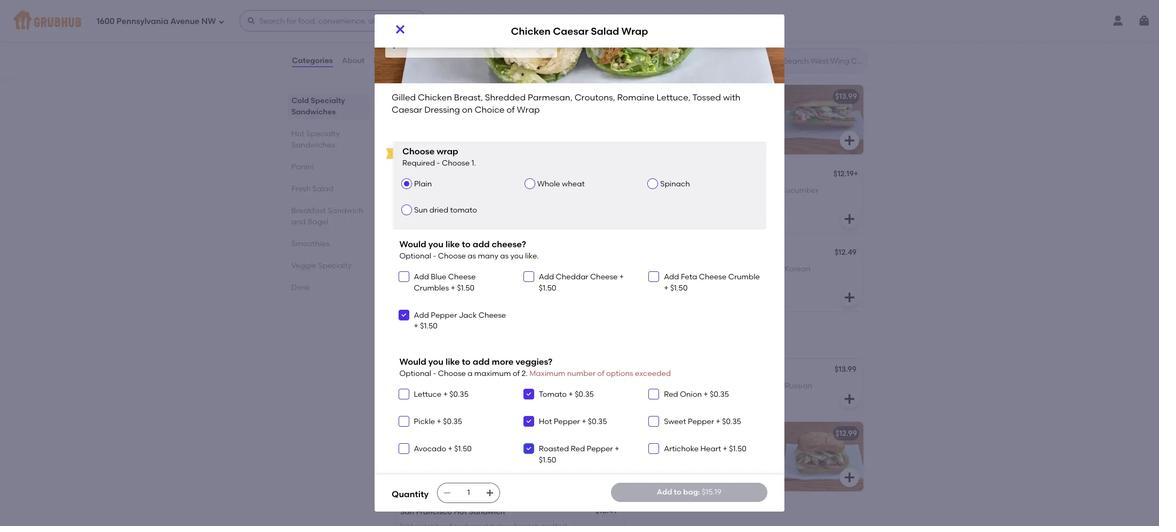 Task type: describe. For each thing, give the bounding box(es) containing it.
sandwich up chicken caesar salad wrap $15.19 on the top of the page
[[435, 13, 471, 23]]

toasted inside 'crispy bacon, lettuce, tomato, mayo on toasted choice of bread.'
[[546, 29, 574, 38]]

lettuce, for grilled chicken breast, avocado, lettuce, tomato, honey mustard on rosemary focaccia.
[[640, 455, 667, 464]]

cold specialty sandwiches
[[292, 96, 345, 116]]

onion
[[680, 390, 702, 399]]

focaccia
[[734, 429, 769, 438]]

russian inside hot corn beef, melted swiss, sauerkraut, russian dressing on toasted rye.
[[785, 381, 813, 390]]

on inside hot corn beef, melted swiss, sauerkraut, russian dressing on toasted rye.
[[672, 392, 681, 401]]

havarti,
[[517, 381, 544, 390]]

tasty turkey cold sandwich image
[[784, 7, 864, 76]]

on inside honey maple turkey, avocado, spinach, korean bbq sauce, mayo on choice of wrap
[[706, 275, 715, 284]]

pickle + $0.35
[[414, 417, 463, 426]]

veggie for veggie specialty
[[292, 261, 317, 270]]

artichoke
[[664, 445, 699, 454]]

avocado, lettuce, tomato, red onion, cucumber on choice of bread.
[[640, 186, 819, 206]]

1 horizontal spatial croutons,
[[575, 92, 616, 103]]

cold specialty sandwiches tab
[[292, 95, 366, 117]]

red inside avocado, lettuce, tomato, red onion, cucumber on choice of bread.
[[739, 186, 753, 195]]

0 vertical spatial gilled
[[392, 92, 416, 103]]

about button
[[342, 42, 365, 80]]

sweet
[[664, 417, 687, 426]]

add pepper jack  cheese + $1.50
[[414, 311, 506, 331]]

rueben
[[640, 366, 668, 375]]

breakfast
[[292, 206, 326, 215]]

add for more
[[473, 357, 490, 367]]

$12.19 +
[[834, 169, 859, 179]]

breakfast sandwich and bagel
[[292, 206, 364, 226]]

tomato, for turkey breast, provolone, avocado, lettuce, tomato, mayo on sub roll.
[[669, 39, 698, 49]]

hot for hot roast beef, melted jalapeno havarti, horseradish and worcestershire sauce on toasted sub.
[[401, 381, 414, 390]]

russian inside hot beef pastrami, melted swiss, homemade coleslaw, russian dressing on toasted rye.
[[436, 455, 463, 464]]

+ inside add pepper jack  cheese + $1.50
[[414, 322, 419, 331]]

1 vertical spatial parmesan,
[[401, 275, 439, 284]]

chicken caesar salad wrap $15.19
[[392, 25, 551, 50]]

1600
[[97, 16, 115, 26]]

search icon image
[[767, 54, 780, 67]]

0 vertical spatial dressing
[[425, 104, 460, 115]]

1 horizontal spatial chicken caesar salad wrap
[[511, 25, 649, 37]]

beef, for beef
[[436, 381, 454, 390]]

sandwich up 'crispy'
[[439, 92, 475, 101]]

choice for blt cold sandwich
[[401, 39, 425, 49]]

cobbie cold sandwich image
[[784, 85, 864, 154]]

1 vertical spatial dressing
[[401, 297, 432, 306]]

add for cheese?
[[473, 239, 490, 250]]

bacon, inside 'crispy bacon, lettuce, tomato, mayo on toasted choice of bread.'
[[425, 29, 451, 38]]

optional inside would you like to add cheese? optional - choose as many as you like.
[[400, 251, 432, 261]]

hot specialty sandwiches tab
[[292, 128, 366, 151]]

veggie specialty tab
[[292, 260, 366, 271]]

Input item quantity number field
[[457, 483, 481, 503]]

number
[[568, 369, 596, 378]]

$12.49 for $12.49 +
[[593, 91, 615, 100]]

1 vertical spatial gilled
[[401, 264, 422, 273]]

grilled chicken breast on focaccia hot sandwich image
[[784, 422, 864, 491]]

choice inside honey maple turkey, avocado, spinach, korean bbq sauce, mayo on choice of wrap
[[717, 275, 743, 284]]

blt cold sandwich
[[401, 13, 471, 23]]

$15.19 inside chicken caesar salad wrap $15.19
[[392, 40, 416, 50]]

turkey inside 'turkey breast, provolone, avocado, lettuce, tomato, mayo on sub roll.'
[[640, 29, 663, 38]]

francisco
[[416, 507, 452, 517]]

roast
[[416, 366, 437, 375]]

sandwich inside breakfast sandwich and bagel
[[328, 206, 364, 215]]

hot right focaccia
[[771, 429, 784, 438]]

0 vertical spatial tossed
[[693, 92, 722, 103]]

dressing inside hot corn beef, melted swiss, sauerkraut, russian dressing on toasted rye.
[[640, 392, 670, 401]]

+ inside the add feta cheese crumble + $1.50
[[664, 283, 669, 292]]

bread. for veggie
[[686, 196, 710, 206]]

avocado + $1.50
[[414, 445, 472, 454]]

cheddar
[[556, 272, 589, 282]]

sandwich up the jalapeno
[[494, 366, 530, 375]]

hot for hot pepper + $0.35
[[539, 417, 552, 426]]

$13.99 for hot roast beef, melted jalapeno havarti, horseradish and worcestershire sauce on toasted sub.
[[596, 365, 618, 374]]

lettuce, inside 'crispy bacon, lettuce, tomato, mayo on toasted choice of bread.'
[[452, 29, 480, 38]]

cold for blt cold sandwich
[[416, 13, 433, 23]]

pickle
[[414, 417, 435, 426]]

avenue
[[170, 16, 200, 26]]

chicken inside chicken caesar salad wrap $15.19
[[392, 25, 438, 38]]

maple
[[665, 264, 687, 273]]

bacon, inside ham, turkey, crispy bacon, lettuce, tomato, mayo on toasted choice of bread.
[[471, 107, 496, 116]]

$1.50 inside the add feta cheese crumble + $1.50
[[671, 283, 688, 292]]

avocado
[[414, 445, 447, 454]]

hot for hot corn beef, melted swiss, sauerkraut, russian dressing on toasted rye.
[[640, 381, 653, 390]]

$1.50 right avocado
[[455, 445, 472, 454]]

breast
[[698, 429, 722, 438]]

on inside "grilled chicken breast, avocado, lettuce, tomato, honey mustard on rosemary focaccia."
[[756, 455, 765, 464]]

crumble
[[729, 272, 760, 282]]

of inside avocado, lettuce, tomato, red onion, cucumber on choice of bread.
[[677, 196, 684, 206]]

categories
[[292, 56, 333, 65]]

maximum
[[530, 369, 566, 378]]

sauce,
[[658, 275, 682, 284]]

sub
[[733, 39, 746, 49]]

sandwiches for cold
[[292, 107, 336, 116]]

crispy
[[401, 29, 423, 38]]

mayo for ham, turkey, crispy bacon, lettuce, tomato, mayo on toasted choice of bread.
[[558, 107, 578, 116]]

san
[[401, 507, 415, 517]]

horseradish
[[546, 381, 589, 390]]

on inside hot roast beef, melted jalapeno havarti, horseradish and worcestershire sauce on toasted sub.
[[496, 392, 506, 401]]

hot corn beef, melted swiss, sauerkraut, russian dressing on toasted rye.
[[640, 381, 813, 401]]

cheese for crumbles
[[448, 272, 476, 282]]

on inside avocado, lettuce, tomato, red onion, cucumber on choice of bread.
[[640, 196, 649, 206]]

rye. inside hot beef pastrami, melted swiss, homemade coleslaw, russian dressing on toasted rye.
[[538, 455, 551, 464]]

of inside honey maple turkey, avocado, spinach, korean bbq sauce, mayo on choice of wrap
[[745, 275, 752, 284]]

like.
[[526, 251, 539, 261]]

toasted inside hot roast beef, melted jalapeno havarti, horseradish and worcestershire sauce on toasted sub.
[[507, 392, 535, 401]]

bread. inside ham, turkey, crispy bacon, lettuce, tomato, mayo on toasted choice of bread.
[[477, 118, 500, 127]]

on inside 'crispy bacon, lettuce, tomato, mayo on toasted choice of bread.'
[[535, 29, 544, 38]]

grilled for grilled chicken breast on focaccia hot sandwich
[[640, 429, 664, 438]]

cold for cobbie cold sandwich
[[669, 92, 686, 101]]

of inside ham, turkey, crispy bacon, lettuce, tomato, mayo on toasted choice of bread.
[[468, 118, 475, 127]]

crispy bacon, lettuce, tomato, mayo on toasted choice of bread.
[[401, 29, 574, 49]]

pepper for sweet
[[688, 417, 715, 426]]

choose inside would you like to add more veggies? optional - choose a maximum of 2. maximum number of options exceeded
[[438, 369, 466, 378]]

tasty
[[640, 13, 659, 23]]

mayo
[[684, 275, 704, 284]]

breast, inside "grilled chicken breast, avocado, lettuce, tomato, honey mustard on rosemary focaccia."
[[695, 444, 721, 453]]

spinach
[[661, 179, 690, 188]]

choice for veggie
[[651, 196, 675, 206]]

melted for on
[[470, 444, 496, 453]]

1.
[[472, 158, 476, 167]]

many
[[478, 251, 499, 261]]

toasted inside hot corn beef, melted swiss, sauerkraut, russian dressing on toasted rye.
[[683, 392, 711, 401]]

crumbles
[[414, 283, 449, 292]]

pepper inside roasted red pepper + $1.50
[[587, 445, 613, 454]]

swiss,
[[720, 381, 740, 390]]

fresh
[[292, 184, 311, 193]]

hot roast beef jalapeno sandwich
[[401, 366, 530, 375]]

focaccia.
[[676, 466, 710, 475]]

Search West Wing Cafe - Penn Ave search field
[[783, 56, 865, 66]]

drink tab
[[292, 282, 366, 293]]

veggie for veggie
[[640, 171, 665, 180]]

hot up corn
[[670, 366, 683, 375]]

coleslaw,
[[401, 455, 434, 464]]

1600 pennsylvania avenue nw
[[97, 16, 216, 26]]

$0.35 up grilled chicken breast on focaccia hot sandwich
[[723, 417, 742, 426]]

$1.50 inside roasted red pepper + $1.50
[[539, 455, 557, 464]]

cheese for crumble
[[699, 272, 727, 282]]

lettuce
[[414, 390, 442, 399]]

grilled chicken breast, avocado, lettuce, tomato, honey mustard on rosemary focaccia.
[[640, 444, 765, 475]]

1 vertical spatial breast,
[[455, 264, 480, 273]]

grilled chicken breast on focaccia hot sandwich
[[640, 429, 822, 438]]

svg image inside main navigation navigation
[[218, 18, 225, 25]]

2 as from the left
[[501, 251, 509, 261]]

1 horizontal spatial choice
[[475, 104, 505, 115]]

add blue cheese crumbles
[[414, 272, 476, 292]]

+ inside roasted red pepper + $1.50
[[615, 445, 620, 454]]

options
[[607, 369, 634, 378]]

bbq
[[640, 275, 656, 284]]

add for add cheddar cheese + $1.50
[[539, 272, 554, 282]]

rye. inside hot corn beef, melted swiss, sauerkraut, russian dressing on toasted rye.
[[713, 392, 726, 401]]

rosemary
[[640, 466, 674, 475]]

ham,
[[401, 107, 420, 116]]

avocado, for on
[[722, 444, 757, 453]]

drink
[[292, 283, 310, 292]]

hot for hot roast beef jalapeno sandwich
[[401, 366, 414, 375]]

cobbie cold sandwich
[[640, 92, 724, 101]]

roll.
[[748, 39, 760, 49]]

add for add blue cheese crumbles
[[414, 272, 429, 282]]

on inside 'turkey breast, provolone, avocado, lettuce, tomato, mayo on sub roll.'
[[722, 39, 731, 49]]

lettuce, inside avocado, lettuce, tomato, red onion, cucumber on choice of bread.
[[676, 186, 705, 195]]

would you like to add cheese? optional - choose as many as you like.
[[400, 239, 539, 261]]

hot for hot beef pastrami, melted swiss, homemade coleslaw, russian dressing on toasted rye.
[[401, 444, 414, 453]]

club
[[401, 92, 418, 101]]

cheese?
[[492, 239, 527, 250]]

smoothies
[[292, 239, 330, 248]]

specialty for hot specialty sandwiches
[[306, 129, 340, 138]]

club cold sandwich
[[401, 92, 475, 101]]

$12.99
[[836, 429, 858, 438]]

on inside ham, turkey, crispy bacon, lettuce, tomato, mayo on toasted choice of bread.
[[401, 118, 410, 127]]

plain
[[414, 179, 432, 188]]

turkey,
[[422, 107, 446, 116]]

0 horizontal spatial romaine
[[478, 275, 511, 284]]

turkey breast, provolone, avocado, lettuce, tomato, mayo on sub roll.
[[640, 29, 766, 49]]

salad inside chicken caesar salad wrap $15.19
[[485, 25, 518, 38]]

0 horizontal spatial with
[[458, 286, 474, 295]]

$12.49 +
[[593, 91, 620, 100]]

mayo inside 'crispy bacon, lettuce, tomato, mayo on toasted choice of bread.'
[[512, 29, 533, 38]]

toasted inside hot beef pastrami, melted swiss, homemade coleslaw, russian dressing on toasted rye.
[[508, 455, 536, 464]]

$1.50 up jack
[[457, 283, 475, 292]]

tomato, for ham, turkey, crispy bacon, lettuce, tomato, mayo on toasted choice of bread.
[[527, 107, 556, 116]]

avocado, for sub
[[732, 29, 766, 38]]

on inside hot beef pastrami, melted swiss, homemade coleslaw, russian dressing on toasted rye.
[[497, 455, 507, 464]]

more
[[492, 357, 514, 367]]

tasty turkey cold sandwich
[[640, 13, 742, 23]]

- inside would you like to add cheese? optional - choose as many as you like.
[[433, 251, 437, 261]]

wrap inside honey maple turkey, avocado, spinach, korean bbq sauce, mayo on choice of wrap
[[753, 275, 773, 284]]

lettuce, for ham, turkey, crispy bacon, lettuce, tomato, mayo on toasted choice of bread.
[[498, 107, 525, 116]]

wheat
[[562, 179, 585, 188]]

quantity
[[392, 489, 429, 500]]

beef
[[415, 444, 432, 453]]

panini tab
[[292, 161, 366, 173]]

melted for toasted
[[693, 381, 718, 390]]



Task type: vqa. For each thing, say whether or not it's contained in the screenshot.
FRIES
no



Task type: locate. For each thing, give the bounding box(es) containing it.
1 vertical spatial veggie
[[292, 261, 317, 270]]

turkey down tasty
[[640, 29, 663, 38]]

add inside the add feta cheese crumble + $1.50
[[664, 272, 680, 282]]

1 optional from the top
[[400, 251, 432, 261]]

optional up blue
[[400, 251, 432, 261]]

salad inside 'tab'
[[313, 184, 334, 193]]

0 vertical spatial add
[[473, 239, 490, 250]]

2.
[[522, 369, 528, 378]]

$11.49
[[595, 12, 615, 22]]

rye. down "swiss,"
[[713, 392, 726, 401]]

onion,
[[755, 186, 779, 195]]

choose up blue
[[438, 251, 466, 261]]

1 vertical spatial grilled
[[640, 444, 664, 453]]

dressing inside hot beef pastrami, melted swiss, homemade coleslaw, russian dressing on toasted rye.
[[465, 455, 496, 464]]

0 vertical spatial $15.19
[[392, 40, 416, 50]]

melted for sauce
[[456, 381, 481, 390]]

$1.50 inside add cheddar cheese + $1.50
[[539, 283, 557, 292]]

cold inside cold specialty sandwiches
[[292, 96, 309, 105]]

sandwiches up panini
[[292, 140, 335, 150]]

2 horizontal spatial choice
[[651, 196, 675, 206]]

would inside would you like to add cheese? optional - choose as many as you like.
[[400, 239, 427, 250]]

veggie inside tab
[[292, 261, 317, 270]]

2 vertical spatial you
[[429, 357, 444, 367]]

smoothies tab
[[292, 238, 366, 249]]

russian down the pastrami,
[[436, 455, 463, 464]]

to up 'a'
[[462, 357, 471, 367]]

red left onion
[[664, 390, 679, 399]]

cucumber
[[780, 186, 819, 195]]

1 vertical spatial romaine
[[478, 275, 511, 284]]

lettuce, up rosemary
[[640, 455, 667, 464]]

1 vertical spatial bread.
[[477, 118, 500, 127]]

honey maple turkey, avocado, spinach, korean bbq sauce, mayo on choice of wrap
[[640, 264, 811, 284]]

mayo inside 'turkey breast, provolone, avocado, lettuce, tomato, mayo on sub roll.'
[[700, 39, 720, 49]]

breast, down would you like to add cheese? optional - choose as many as you like.
[[455, 264, 480, 273]]

jack
[[459, 311, 477, 320]]

honey
[[640, 264, 663, 273]]

1 horizontal spatial veggie
[[640, 171, 665, 180]]

2 sandwiches from the top
[[292, 140, 335, 150]]

1 horizontal spatial choice
[[441, 118, 466, 127]]

pepper for add
[[431, 311, 457, 320]]

- inside choose wrap required - choose 1.
[[437, 158, 440, 167]]

red right roasted
[[571, 445, 585, 454]]

0 horizontal spatial $15.19
[[392, 40, 416, 50]]

$15.19 right bag:
[[702, 488, 722, 497]]

cobbie
[[640, 92, 667, 101]]

0 vertical spatial would
[[400, 239, 427, 250]]

crispy
[[448, 107, 469, 116]]

choose left 'a'
[[438, 369, 466, 378]]

sandwich right 'cobbie'
[[688, 92, 724, 101]]

tomato
[[539, 390, 567, 399]]

hot down 'exceeded'
[[640, 381, 653, 390]]

chicken caesar salad wrap up blue
[[401, 249, 505, 258]]

like for cheese?
[[446, 239, 460, 250]]

2 would from the top
[[400, 357, 427, 367]]

2 vertical spatial -
[[433, 369, 437, 378]]

chicken caesar salad wrap image
[[545, 242, 625, 311]]

1 beef, from the left
[[436, 381, 454, 390]]

choose down wrap
[[442, 158, 470, 167]]

mayo for turkey breast, provolone, avocado, lettuce, tomato, mayo on sub roll.
[[700, 39, 720, 49]]

0 vertical spatial romaine
[[618, 92, 655, 103]]

0 horizontal spatial dressing
[[465, 455, 496, 464]]

melted left "swiss,"
[[693, 381, 718, 390]]

2 vertical spatial choice
[[651, 196, 675, 206]]

choose up "required" at the left of page
[[403, 146, 435, 157]]

2 beef, from the left
[[673, 381, 691, 390]]

toasted inside ham, turkey, crispy bacon, lettuce, tomato, mayo on toasted choice of bread.
[[412, 118, 440, 127]]

pepper down tomato + $0.35
[[554, 417, 580, 426]]

bacon, right 'crispy'
[[471, 107, 496, 116]]

dressing down crumbles
[[401, 297, 432, 306]]

0 horizontal spatial tossed
[[432, 286, 457, 295]]

- left "beef"
[[433, 369, 437, 378]]

blt
[[401, 13, 414, 23]]

cold for club cold sandwich
[[420, 92, 437, 101]]

0 vertical spatial specialty
[[311, 96, 345, 105]]

lettuce, right 'crispy'
[[498, 107, 525, 116]]

choice
[[475, 104, 505, 115], [717, 275, 743, 284], [444, 297, 470, 306]]

0 horizontal spatial choice
[[444, 297, 470, 306]]

0 horizontal spatial $12.49
[[593, 91, 615, 100]]

bread. inside avocado, lettuce, tomato, red onion, cucumber on choice of bread.
[[686, 196, 710, 206]]

lettuce, down 'blt cold sandwich'
[[452, 29, 480, 38]]

caesar inside chicken caesar salad wrap $15.19
[[441, 25, 482, 38]]

would for would you like to add cheese?
[[400, 239, 427, 250]]

breakfast sandwich and bagel tab
[[292, 205, 366, 228]]

add
[[414, 272, 429, 282], [539, 272, 554, 282], [664, 272, 680, 282], [414, 311, 429, 320], [657, 488, 673, 497]]

spinach,
[[752, 264, 783, 273]]

and inside hot roast beef, melted jalapeno havarti, horseradish and worcestershire sauce on toasted sub.
[[401, 392, 415, 401]]

0 vertical spatial and
[[292, 217, 306, 226]]

sandwich down input item quantity number field
[[469, 507, 505, 517]]

you inside would you like to add more veggies? optional - choose a maximum of 2. maximum number of options exceeded
[[429, 357, 444, 367]]

specialty down cold specialty sandwiches
[[306, 129, 340, 138]]

1 horizontal spatial bacon,
[[471, 107, 496, 116]]

1 vertical spatial avocado,
[[722, 444, 757, 453]]

choose wrap required - choose 1.
[[403, 146, 476, 167]]

melted down 'a'
[[456, 381, 481, 390]]

breast, inside 'turkey breast, provolone, avocado, lettuce, tomato, mayo on sub roll.'
[[665, 29, 690, 38]]

1 vertical spatial and
[[401, 392, 415, 401]]

gilled
[[392, 92, 416, 103], [401, 264, 422, 273]]

svg image
[[1139, 14, 1151, 27], [247, 17, 256, 25], [605, 134, 617, 147], [844, 134, 857, 147], [844, 213, 857, 226], [401, 274, 407, 280], [651, 274, 658, 280], [844, 291, 857, 304], [401, 312, 407, 318], [526, 391, 532, 397], [651, 391, 658, 397], [651, 418, 658, 425], [401, 446, 407, 452], [526, 446, 532, 452], [605, 471, 617, 484], [443, 489, 452, 497]]

2 add from the top
[[473, 357, 490, 367]]

italian cold sandwich
[[401, 171, 481, 180]]

tomato, inside "grilled chicken breast, avocado, lettuce, tomato, honey mustard on rosemary focaccia."
[[669, 455, 698, 464]]

pepper inside add pepper jack  cheese + $1.50
[[431, 311, 457, 320]]

1 sandwiches from the top
[[292, 107, 336, 116]]

nw
[[202, 16, 216, 26]]

dressing down corn
[[640, 392, 670, 401]]

as left many
[[468, 251, 476, 261]]

hot beef pastrami, melted swiss, homemade coleslaw, russian dressing on toasted rye.
[[401, 444, 563, 464]]

hot up panini
[[292, 129, 305, 138]]

avocado, up roll.
[[732, 29, 766, 38]]

- up italian cold sandwich
[[437, 158, 440, 167]]

1 horizontal spatial $12.49
[[835, 248, 857, 257]]

mustard
[[723, 455, 754, 464]]

0 horizontal spatial avocado,
[[640, 186, 674, 195]]

lettuce, down tasty
[[640, 39, 667, 49]]

bread. for blt cold sandwich
[[436, 39, 460, 49]]

artichoke heart + $1.50
[[664, 445, 747, 454]]

1 vertical spatial rye.
[[538, 455, 551, 464]]

$12.49 for $12.49
[[835, 248, 857, 257]]

$1.50 down cheddar
[[539, 283, 557, 292]]

hot down sub.
[[539, 417, 552, 426]]

1 horizontal spatial avocado,
[[716, 264, 750, 273]]

like down the sun dried tomato
[[446, 239, 460, 250]]

sauce
[[473, 392, 495, 401]]

0 vertical spatial lettuce,
[[657, 92, 691, 103]]

to inside would you like to add cheese? optional - choose as many as you like.
[[462, 239, 471, 250]]

0 vertical spatial croutons,
[[575, 92, 616, 103]]

italian
[[401, 171, 424, 180]]

0 vertical spatial to
[[462, 239, 471, 250]]

would up roast at bottom left
[[400, 357, 427, 367]]

specialty for cold specialty sandwiches
[[311, 96, 345, 105]]

and inside breakfast sandwich and bagel
[[292, 217, 306, 226]]

2 vertical spatial specialty
[[318, 261, 352, 270]]

$1.50 up mustard
[[730, 445, 747, 454]]

2 horizontal spatial bread.
[[686, 196, 710, 206]]

would down sun
[[400, 239, 427, 250]]

beef,
[[436, 381, 454, 390], [673, 381, 691, 390]]

hot for hot specialty sandwiches
[[292, 129, 305, 138]]

hot inside hot beef pastrami, melted swiss, homemade coleslaw, russian dressing on toasted rye.
[[401, 444, 414, 453]]

1 as from the left
[[468, 251, 476, 261]]

avocado, inside avocado, lettuce, tomato, red onion, cucumber on choice of bread.
[[640, 186, 674, 195]]

0 vertical spatial bread.
[[436, 39, 460, 49]]

2 grilled from the top
[[640, 444, 664, 453]]

to down tomato
[[462, 239, 471, 250]]

add to bag: $15.19
[[657, 488, 722, 497]]

bag:
[[684, 488, 701, 497]]

roast
[[415, 381, 434, 390]]

avocado, inside honey maple turkey, avocado, spinach, korean bbq sauce, mayo on choice of wrap
[[716, 264, 750, 273]]

bacon, down 'blt cold sandwich'
[[425, 29, 451, 38]]

choice inside ham, turkey, crispy bacon, lettuce, tomato, mayo on toasted choice of bread.
[[441, 118, 466, 127]]

breast, down tasty turkey cold sandwich on the top right
[[665, 29, 690, 38]]

0 vertical spatial with
[[724, 92, 741, 103]]

1 vertical spatial to
[[462, 357, 471, 367]]

choice down crispy
[[401, 39, 425, 49]]

1 vertical spatial choice
[[717, 275, 743, 284]]

breast, up honey
[[695, 444, 721, 453]]

1 vertical spatial like
[[446, 357, 460, 367]]

0 vertical spatial breast,
[[454, 92, 483, 103]]

hot down input item quantity number field
[[454, 507, 467, 517]]

add feta cheese crumble + $1.50
[[664, 272, 760, 292]]

0 vertical spatial red
[[739, 186, 753, 195]]

1 vertical spatial lettuce,
[[676, 186, 705, 195]]

beef, inside hot roast beef, melted jalapeno havarti, horseradish and worcestershire sauce on toasted sub.
[[436, 381, 454, 390]]

bread. inside 'crispy bacon, lettuce, tomato, mayo on toasted choice of bread.'
[[436, 39, 460, 49]]

pepper down hot pepper + $0.35
[[587, 445, 613, 454]]

$0.35 up roasted red pepper + $1.50
[[588, 417, 608, 426]]

1 vertical spatial you
[[511, 251, 524, 261]]

mayo
[[512, 29, 533, 38], [700, 39, 720, 49], [558, 107, 578, 116]]

choice right 'crispy'
[[475, 104, 505, 115]]

add down crumbles
[[414, 311, 429, 320]]

sandwich up provolone,
[[706, 13, 742, 23]]

russian right sauerkraut,
[[785, 381, 813, 390]]

1 vertical spatial tossed
[[432, 286, 457, 295]]

$0.35 down 'a'
[[450, 390, 469, 399]]

like inside would you like to add cheese? optional - choose as many as you like.
[[446, 239, 460, 250]]

sandwiches inside the hot specialty sandwiches
[[292, 140, 335, 150]]

chicken
[[392, 25, 438, 38], [511, 25, 551, 37], [418, 92, 452, 103], [401, 249, 431, 258], [423, 264, 453, 273], [666, 429, 696, 438]]

whole wheat
[[538, 179, 585, 188]]

grilled for grilled chicken breast, avocado, lettuce, tomato, honey mustard on rosemary focaccia.
[[640, 444, 664, 453]]

specialty for veggie specialty
[[318, 261, 352, 270]]

1 horizontal spatial red
[[664, 390, 679, 399]]

chicken caesar salad wrap down the $11.49
[[511, 25, 649, 37]]

pastrami,
[[434, 444, 468, 453]]

1 horizontal spatial and
[[401, 392, 415, 401]]

lettuce, inside 'turkey breast, provolone, avocado, lettuce, tomato, mayo on sub roll.'
[[640, 39, 667, 49]]

+
[[615, 12, 620, 22], [615, 91, 620, 100], [854, 169, 859, 179], [620, 272, 624, 282], [451, 283, 456, 292], [664, 283, 669, 292], [414, 322, 419, 331], [444, 390, 448, 399], [569, 390, 573, 399], [704, 390, 709, 399], [437, 417, 442, 426], [582, 417, 587, 426], [716, 417, 721, 426], [448, 445, 453, 454], [615, 445, 620, 454], [723, 445, 728, 454]]

breast, up 'crispy'
[[454, 92, 483, 103]]

melted inside hot corn beef, melted swiss, sauerkraut, russian dressing on toasted rye.
[[693, 381, 718, 390]]

sandwiches for hot
[[292, 140, 335, 150]]

grilled inside "grilled chicken breast, avocado, lettuce, tomato, honey mustard on rosemary focaccia."
[[640, 444, 664, 453]]

1 vertical spatial chicken caesar salad wrap
[[401, 249, 505, 258]]

to inside would you like to add more veggies? optional - choose a maximum of 2. maximum number of options exceeded
[[462, 357, 471, 367]]

$0.35
[[450, 390, 469, 399], [575, 390, 594, 399], [710, 390, 730, 399], [443, 417, 463, 426], [588, 417, 608, 426], [723, 417, 742, 426]]

1 add from the top
[[473, 239, 490, 250]]

cheese inside add pepper jack  cheese + $1.50
[[479, 311, 506, 320]]

veggie specialty
[[292, 261, 352, 270]]

blue
[[431, 272, 447, 282]]

cheese for +
[[591, 272, 618, 282]]

0 horizontal spatial parmesan,
[[401, 275, 439, 284]]

choice down + $1.50 at the left bottom of the page
[[444, 297, 470, 306]]

cold down choose wrap required - choose 1.
[[426, 171, 444, 180]]

exceeded
[[635, 369, 671, 378]]

tomato, inside 'crispy bacon, lettuce, tomato, mayo on toasted choice of bread.'
[[482, 29, 510, 38]]

0 horizontal spatial croutons,
[[441, 275, 477, 284]]

red inside roasted red pepper + $1.50
[[571, 445, 585, 454]]

cheese right cheddar
[[591, 272, 618, 282]]

0 vertical spatial veggie
[[640, 171, 665, 180]]

0 vertical spatial shredded
[[485, 92, 526, 103]]

$13.99 for hot corn beef, melted swiss, sauerkraut, russian dressing on toasted rye.
[[835, 365, 857, 374]]

add for add pepper jack  cheese + $1.50
[[414, 311, 429, 320]]

melted left swiss,
[[470, 444, 496, 453]]

rye. down homemade
[[538, 455, 551, 464]]

svg image
[[218, 18, 225, 25], [394, 23, 407, 36], [605, 56, 617, 69], [844, 56, 857, 69], [526, 274, 532, 280], [401, 391, 407, 397], [844, 393, 857, 405], [401, 418, 407, 425], [526, 418, 532, 425], [651, 446, 658, 452], [844, 471, 857, 484], [486, 489, 495, 497]]

tomato,
[[482, 29, 510, 38], [669, 39, 698, 49], [527, 107, 556, 116], [669, 455, 698, 464]]

choice inside 'crispy bacon, lettuce, tomato, mayo on toasted choice of bread.'
[[401, 39, 425, 49]]

1 would from the top
[[400, 239, 427, 250]]

0 horizontal spatial chicken caesar salad wrap
[[401, 249, 505, 258]]

gilled up crumbles
[[401, 264, 422, 273]]

turkey right tasty
[[661, 13, 685, 23]]

cheese inside add blue cheese crumbles
[[448, 272, 476, 282]]

roasted
[[539, 445, 569, 454]]

optional up roast at bottom left
[[400, 369, 432, 378]]

sandwich
[[435, 13, 471, 23], [706, 13, 742, 23], [439, 92, 475, 101], [688, 92, 724, 101], [445, 171, 481, 180], [328, 206, 364, 215], [494, 366, 530, 375], [685, 366, 721, 375], [786, 429, 822, 438], [469, 507, 505, 517]]

1 vertical spatial croutons,
[[441, 275, 477, 284]]

2 vertical spatial lettuce,
[[401, 286, 430, 295]]

to left bag:
[[674, 488, 682, 497]]

hot left roast at bottom left
[[401, 381, 414, 390]]

hot
[[292, 129, 305, 138], [401, 366, 414, 375], [670, 366, 683, 375], [401, 381, 414, 390], [640, 381, 653, 390], [539, 417, 552, 426], [771, 429, 784, 438], [401, 444, 414, 453], [454, 507, 467, 517]]

1 vertical spatial gilled chicken breast, shredded parmesan, croutons, romaine lettuce, tossed with caesar dressing on choice of wrap
[[401, 264, 517, 306]]

0 vertical spatial sandwiches
[[292, 107, 336, 116]]

add cheddar cheese + $1.50
[[539, 272, 624, 292]]

avocado, inside 'turkey breast, provolone, avocado, lettuce, tomato, mayo on sub roll.'
[[732, 29, 766, 38]]

of
[[427, 39, 434, 49], [507, 104, 515, 115], [468, 118, 475, 127], [677, 196, 684, 206], [745, 275, 752, 284], [472, 297, 479, 306], [513, 369, 520, 378], [598, 369, 605, 378]]

optional inside would you like to add more veggies? optional - choose a maximum of 2. maximum number of options exceeded
[[400, 369, 432, 378]]

$0.35 right onion
[[710, 390, 730, 399]]

1 vertical spatial sandwiches
[[292, 140, 335, 150]]

$1.50 down the feta
[[671, 283, 688, 292]]

0 horizontal spatial breast,
[[665, 29, 690, 38]]

swiss,
[[498, 444, 519, 453]]

0 horizontal spatial bacon,
[[425, 29, 451, 38]]

would for would you like to add more veggies?
[[400, 357, 427, 367]]

pepper left jack
[[431, 311, 457, 320]]

specialty inside cold specialty sandwiches
[[311, 96, 345, 105]]

0 vertical spatial -
[[437, 158, 440, 167]]

lettuce, for turkey breast, provolone, avocado, lettuce, tomato, mayo on sub roll.
[[640, 39, 667, 49]]

chicken caesar salad wrap
[[511, 25, 649, 37], [401, 249, 505, 258]]

cold right 'cobbie'
[[669, 92, 686, 101]]

pepper for hot
[[554, 417, 580, 426]]

hot pepper + $0.35
[[539, 417, 608, 426]]

0 vertical spatial you
[[429, 239, 444, 250]]

turkey,
[[689, 264, 714, 273]]

0 vertical spatial parmesan,
[[528, 92, 573, 103]]

add inside add cheddar cheese + $1.50
[[539, 272, 554, 282]]

cheese right the feta
[[699, 272, 727, 282]]

$1.50 inside add pepper jack  cheese + $1.50
[[420, 322, 438, 331]]

sandwich down fresh salad 'tab' at the top left of page
[[328, 206, 364, 215]]

add left cheddar
[[539, 272, 554, 282]]

lettuce, inside "grilled chicken breast, avocado, lettuce, tomato, honey mustard on rosemary focaccia."
[[640, 455, 667, 464]]

about
[[342, 56, 365, 65]]

cold for italian cold sandwich
[[426, 171, 444, 180]]

categories button
[[292, 42, 334, 80]]

hot specialty sandwiches
[[292, 129, 340, 150]]

add for add feta cheese crumble + $1.50
[[664, 272, 680, 282]]

sandwich down 1.
[[445, 171, 481, 180]]

beef, down "rueben hot sandwich"
[[673, 381, 691, 390]]

+ inside add cheddar cheese + $1.50
[[620, 272, 624, 282]]

red left "onion,"
[[739, 186, 753, 195]]

tomato
[[450, 206, 477, 215]]

would inside would you like to add more veggies? optional - choose a maximum of 2. maximum number of options exceeded
[[400, 357, 427, 367]]

0 horizontal spatial beef,
[[436, 381, 454, 390]]

main navigation navigation
[[0, 0, 1160, 42]]

and down breakfast
[[292, 217, 306, 226]]

to for cheese?
[[462, 239, 471, 250]]

add inside add pepper jack  cheese + $1.50
[[414, 311, 429, 320]]

0 horizontal spatial as
[[468, 251, 476, 261]]

specialty inside the hot specialty sandwiches
[[306, 129, 340, 138]]

cold up turkey, on the left
[[420, 92, 437, 101]]

1 like from the top
[[446, 239, 460, 250]]

sandwich left $12.99
[[786, 429, 822, 438]]

specialty down smoothies tab
[[318, 261, 352, 270]]

on
[[535, 29, 544, 38], [722, 39, 731, 49], [462, 104, 473, 115], [401, 118, 410, 127], [640, 196, 649, 206], [706, 275, 715, 284], [433, 297, 443, 306], [496, 392, 506, 401], [672, 392, 681, 401], [723, 429, 733, 438], [497, 455, 507, 464], [756, 455, 765, 464]]

1 vertical spatial with
[[458, 286, 474, 295]]

cold up provolone,
[[686, 13, 704, 23]]

sun dried tomato
[[414, 206, 477, 215]]

0 vertical spatial grilled
[[640, 429, 664, 438]]

reviews button
[[373, 42, 404, 80]]

hot inside the hot specialty sandwiches
[[292, 129, 305, 138]]

you for optional
[[429, 239, 444, 250]]

dressing
[[640, 392, 670, 401], [465, 455, 496, 464]]

1 horizontal spatial mayo
[[558, 107, 578, 116]]

choose inside would you like to add cheese? optional - choose as many as you like.
[[438, 251, 466, 261]]

$0.35 down worcestershire
[[443, 417, 463, 426]]

0 horizontal spatial choice
[[401, 39, 425, 49]]

san francisco hot sandwich
[[401, 507, 505, 517]]

wrap
[[520, 25, 551, 38], [622, 25, 649, 37], [517, 104, 540, 115], [484, 249, 505, 258], [753, 275, 773, 284], [481, 297, 501, 306]]

1 vertical spatial add
[[473, 357, 490, 367]]

bread.
[[436, 39, 460, 49], [477, 118, 500, 127], [686, 196, 710, 206]]

breast,
[[454, 92, 483, 103], [455, 264, 480, 273]]

+ $1.50
[[449, 283, 475, 292]]

2 horizontal spatial mayo
[[700, 39, 720, 49]]

red onion + $0.35
[[664, 390, 730, 399]]

add for add to bag: $15.19
[[657, 488, 673, 497]]

shredded down many
[[482, 264, 517, 273]]

0 vertical spatial avocado,
[[640, 186, 674, 195]]

roasted red pepper + $1.50
[[539, 445, 620, 464]]

fresh salad tab
[[292, 183, 366, 194]]

cheese inside add cheddar cheese + $1.50
[[591, 272, 618, 282]]

beef, for sandwich
[[673, 381, 691, 390]]

italian cold sandwich image
[[545, 164, 625, 233]]

of inside 'crispy bacon, lettuce, tomato, mayo on toasted choice of bread.'
[[427, 39, 434, 49]]

1 horizontal spatial parmesan,
[[528, 92, 573, 103]]

maximum
[[475, 369, 511, 378]]

to for more
[[462, 357, 471, 367]]

1 horizontal spatial $15.19
[[702, 488, 722, 497]]

add up maximum
[[473, 357, 490, 367]]

lettuce, inside ham, turkey, crispy bacon, lettuce, tomato, mayo on toasted choice of bread.
[[498, 107, 525, 116]]

pepper
[[431, 311, 457, 320], [554, 417, 580, 426], [688, 417, 715, 426], [587, 445, 613, 454]]

bacon,
[[425, 29, 451, 38], [471, 107, 496, 116]]

2 vertical spatial red
[[571, 445, 585, 454]]

sandwiches up the hot specialty sandwiches
[[292, 107, 336, 116]]

tomato, for grilled chicken breast, avocado, lettuce, tomato, honey mustard on rosemary focaccia.
[[669, 455, 698, 464]]

mayo inside ham, turkey, crispy bacon, lettuce, tomato, mayo on toasted choice of bread.
[[558, 107, 578, 116]]

you down cheese?
[[511, 251, 524, 261]]

2 horizontal spatial choice
[[717, 275, 743, 284]]

0 horizontal spatial rye.
[[538, 455, 551, 464]]

0 vertical spatial like
[[446, 239, 460, 250]]

1 vertical spatial red
[[664, 390, 679, 399]]

0 vertical spatial turkey
[[661, 13, 685, 23]]

like for more
[[446, 357, 460, 367]]

2 optional from the top
[[400, 369, 432, 378]]

$1.50 down crumbles
[[420, 322, 438, 331]]

specialty up hot specialty sandwiches tab
[[311, 96, 345, 105]]

wrap inside chicken caesar salad wrap $15.19
[[520, 25, 551, 38]]

like
[[446, 239, 460, 250], [446, 357, 460, 367]]

choice right mayo
[[717, 275, 743, 284]]

you for veggies?
[[429, 357, 444, 367]]

1 vertical spatial choice
[[441, 118, 466, 127]]

1 vertical spatial breast,
[[695, 444, 721, 453]]

0 horizontal spatial mayo
[[512, 29, 533, 38]]

1 vertical spatial shredded
[[482, 264, 517, 273]]

dressing down club cold sandwich
[[425, 104, 460, 115]]

avocado, inside "grilled chicken breast, avocado, lettuce, tomato, honey mustard on rosemary focaccia."
[[722, 444, 757, 453]]

1 horizontal spatial rye.
[[713, 392, 726, 401]]

caesar
[[441, 25, 482, 38], [553, 25, 589, 37], [392, 104, 423, 115], [432, 249, 459, 258], [475, 286, 502, 295]]

0 horizontal spatial red
[[571, 445, 585, 454]]

hot up coleslaw, on the bottom left of page
[[401, 444, 414, 453]]

italian cold sandwich button
[[394, 164, 625, 233]]

melted inside hot beef pastrami, melted swiss, homemade coleslaw, russian dressing on toasted rye.
[[470, 444, 496, 453]]

would you like to add more veggies? optional - choose a maximum of 2. maximum number of options exceeded
[[400, 357, 671, 378]]

1 vertical spatial bacon,
[[471, 107, 496, 116]]

2 like from the top
[[446, 357, 460, 367]]

1 vertical spatial russian
[[436, 455, 463, 464]]

0 vertical spatial chicken caesar salad wrap
[[511, 25, 649, 37]]

0 horizontal spatial and
[[292, 217, 306, 226]]

sandwich up the red onion + $0.35
[[685, 366, 721, 375]]

hot inside hot corn beef, melted swiss, sauerkraut, russian dressing on toasted rye.
[[640, 381, 653, 390]]

1 horizontal spatial with
[[724, 92, 741, 103]]

melted
[[456, 381, 481, 390], [693, 381, 718, 390], [470, 444, 496, 453]]

1 vertical spatial mayo
[[700, 39, 720, 49]]

2 vertical spatial to
[[674, 488, 682, 497]]

tomato, inside 'turkey breast, provolone, avocado, lettuce, tomato, mayo on sub roll.'
[[669, 39, 698, 49]]

reviews
[[374, 56, 404, 65]]

0 vertical spatial gilled chicken breast, shredded parmesan, croutons, romaine lettuce, tossed with caesar dressing on choice of wrap
[[392, 92, 743, 115]]

cheese inside the add feta cheese crumble + $1.50
[[699, 272, 727, 282]]

- inside would you like to add more veggies? optional - choose a maximum of 2. maximum number of options exceeded
[[433, 369, 437, 378]]

0 vertical spatial choice
[[401, 39, 425, 49]]

with
[[724, 92, 741, 103], [458, 286, 474, 295]]

1 grilled from the top
[[640, 429, 664, 438]]

gilled up ham,
[[392, 92, 416, 103]]

pepper up 'breast'
[[688, 417, 715, 426]]

cold inside button
[[426, 171, 444, 180]]

provolone,
[[692, 29, 730, 38]]

$0.35 down number
[[575, 390, 594, 399]]

chicken
[[665, 444, 694, 453]]

and up pickle
[[401, 392, 415, 401]]

sandwich inside italian cold sandwich button
[[445, 171, 481, 180]]

1 vertical spatial optional
[[400, 369, 432, 378]]



